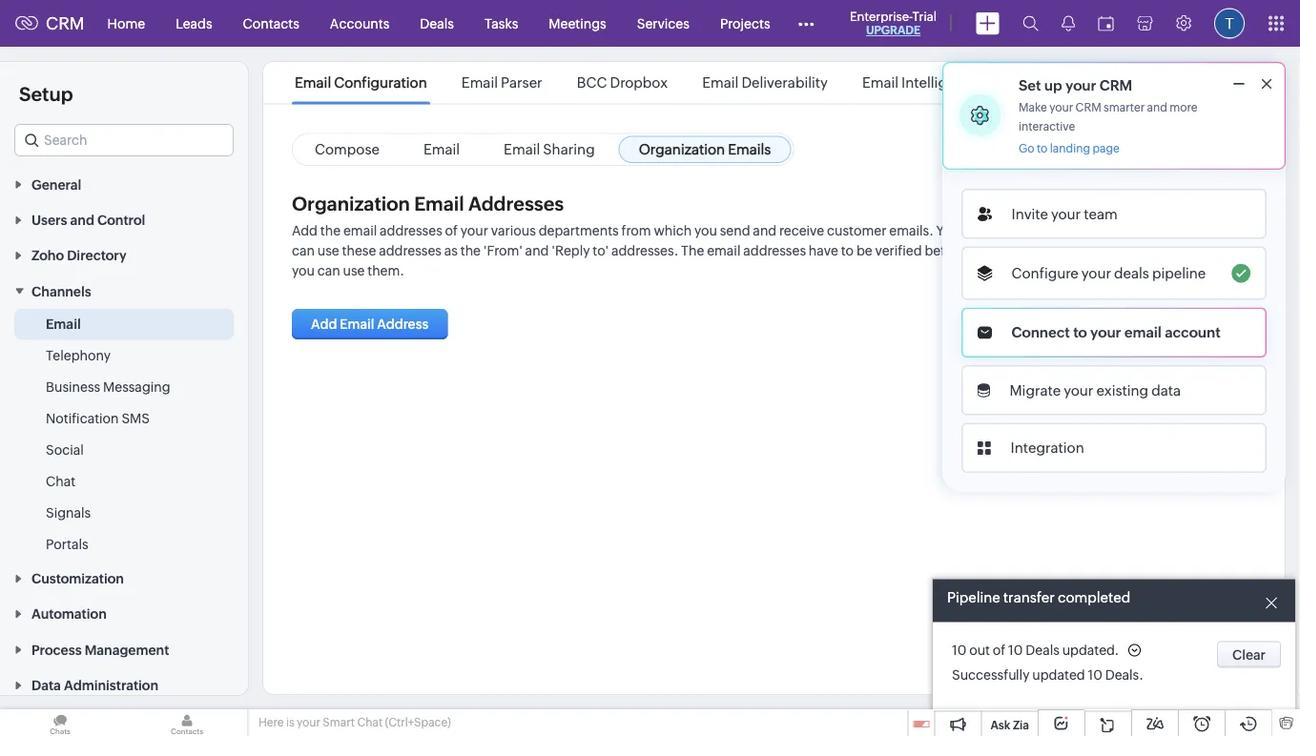 Task type: vqa. For each thing, say whether or not it's contained in the screenshot.
Data Administration
yes



Task type: describe. For each thing, give the bounding box(es) containing it.
2 vertical spatial to
[[1073, 324, 1087, 341]]

pipeline
[[947, 589, 1000, 606]]

as
[[444, 243, 458, 258]]

team
[[1084, 206, 1118, 222]]

Search text field
[[15, 125, 233, 155]]

0 horizontal spatial email
[[343, 223, 377, 238]]

1 horizontal spatial the
[[460, 243, 481, 258]]

create menu image
[[976, 12, 1000, 35]]

pipeline transfer completed
[[947, 589, 1131, 606]]

and inside set up your crm make your crm smarter and more interactive go to landing page
[[1147, 101, 1167, 114]]

telephony link
[[46, 346, 111, 365]]

meetings link
[[533, 0, 622, 46]]

addresses
[[468, 193, 564, 215]]

and inside dropdown button
[[70, 212, 94, 228]]

messaging
[[103, 379, 170, 394]]

1 vertical spatial you
[[292, 263, 315, 278]]

them.
[[367, 263, 404, 278]]

interactive
[[1019, 120, 1075, 133]]

contacts image
[[127, 710, 247, 736]]

ask
[[991, 719, 1010, 732]]

pipeline
[[1152, 265, 1206, 282]]

process management
[[31, 642, 169, 658]]

general
[[31, 177, 81, 192]]

channels button
[[0, 273, 248, 308]]

users
[[31, 212, 67, 228]]

your right up
[[1065, 77, 1096, 93]]

portals
[[46, 536, 88, 552]]

signals element
[[1050, 0, 1086, 47]]

data
[[31, 678, 61, 693]]

automation button
[[0, 596, 248, 631]]

successfully updated 10 deals.
[[952, 668, 1144, 683]]

have
[[809, 243, 838, 258]]

organization for organization email addresses
[[292, 193, 410, 215]]

leads
[[176, 16, 212, 31]]

administration
[[64, 678, 158, 693]]

10 out of 10 deals updated.
[[952, 643, 1119, 658]]

smarter
[[1104, 101, 1145, 114]]

to'
[[593, 243, 609, 258]]

clear link
[[1217, 642, 1281, 668]]

zia
[[1013, 719, 1029, 732]]

0 horizontal spatial can
[[292, 243, 315, 258]]

to inside set up your crm make your crm smarter and more interactive go to landing page
[[1037, 142, 1048, 155]]

email parser
[[462, 74, 542, 91]]

add the email addresses of your various departments from which you send and receive customer emails. you can use these addresses as the 'from' and 'reply to' addresses. the email addresses have to be verified before you can use them.
[[292, 223, 965, 278]]

zoho
[[31, 248, 64, 263]]

compose link
[[295, 136, 400, 163]]

zoho directory button
[[0, 237, 248, 273]]

account
[[1165, 324, 1221, 341]]

bcc dropbox link
[[574, 74, 671, 91]]

add email address
[[311, 317, 429, 332]]

email configuration
[[295, 74, 427, 91]]

business messaging
[[46, 379, 170, 394]]

parser
[[501, 74, 542, 91]]

and down various
[[525, 243, 549, 258]]

meetings
[[549, 16, 606, 31]]

calendar image
[[1098, 16, 1114, 31]]

automation
[[31, 607, 107, 622]]

email inside button
[[340, 317, 374, 332]]

email deliverability
[[702, 74, 828, 91]]

set up your crm make your crm smarter and more interactive go to landing page
[[1019, 77, 1198, 155]]

updated
[[1032, 668, 1085, 683]]

bcc
[[577, 74, 607, 91]]

0 vertical spatial email link
[[403, 136, 480, 163]]

your left deals
[[1082, 265, 1111, 282]]

organization email addresses
[[292, 193, 564, 215]]

configure
[[1012, 265, 1079, 282]]

email inside the "channels" region
[[46, 316, 81, 331]]

invite
[[1012, 206, 1048, 222]]

search element
[[1011, 0, 1050, 47]]

intelligence
[[902, 74, 980, 91]]

address
[[377, 317, 429, 332]]

out
[[969, 643, 990, 658]]

social link
[[46, 440, 84, 459]]

data administration button
[[0, 667, 248, 703]]

accounts
[[330, 16, 389, 31]]

channels region
[[0, 308, 248, 560]]

email up organization email addresses on the left of page
[[424, 141, 460, 157]]

1 horizontal spatial email
[[707, 243, 741, 258]]

list containing email configuration
[[278, 62, 997, 103]]

2 vertical spatial crm
[[1076, 101, 1101, 114]]

portals link
[[46, 535, 88, 554]]

deliverability
[[742, 74, 828, 91]]

deals
[[1114, 265, 1149, 282]]

social
[[46, 442, 84, 457]]

Other Modules field
[[786, 8, 827, 39]]

of inside add the email addresses of your various departments from which you send and receive customer emails. you can use these addresses as the 'from' and 'reply to' addresses. the email addresses have to be verified before you can use them.
[[445, 223, 458, 238]]

services link
[[622, 0, 705, 46]]

2 horizontal spatial 10
[[1088, 668, 1102, 683]]

1 horizontal spatial use
[[343, 263, 365, 278]]

0 horizontal spatial 10
[[952, 643, 967, 658]]

process management button
[[0, 631, 248, 667]]

notification sms link
[[46, 409, 150, 428]]

management
[[85, 642, 169, 658]]

setup
[[19, 83, 73, 105]]

receive
[[779, 223, 824, 238]]

sharing
[[543, 141, 595, 157]]

upgrade
[[866, 24, 921, 37]]

deals inside "link"
[[420, 16, 454, 31]]

your down up
[[1050, 101, 1073, 114]]

0 vertical spatial the
[[320, 223, 341, 238]]

general button
[[0, 166, 248, 202]]

sms
[[122, 410, 150, 426]]

you
[[936, 223, 959, 238]]

make
[[1019, 101, 1047, 114]]

your right is
[[297, 716, 320, 729]]



Task type: locate. For each thing, give the bounding box(es) containing it.
email down channels
[[46, 316, 81, 331]]

0 vertical spatial deals
[[420, 16, 454, 31]]

telephony
[[46, 348, 111, 363]]

which
[[654, 223, 692, 238]]

1 vertical spatial the
[[460, 243, 481, 258]]

0 vertical spatial you
[[694, 223, 717, 238]]

1 horizontal spatial email link
[[403, 136, 480, 163]]

and right send
[[753, 223, 777, 238]]

0 vertical spatial crm
[[46, 14, 85, 33]]

landing
[[1050, 142, 1090, 155]]

deals left tasks
[[420, 16, 454, 31]]

email left configuration
[[295, 74, 331, 91]]

to right go
[[1037, 142, 1048, 155]]

enterprise-
[[850, 9, 912, 23]]

0 vertical spatial use
[[317, 243, 339, 258]]

organization left emails on the right
[[639, 141, 725, 157]]

2 horizontal spatial to
[[1073, 324, 1087, 341]]

10 up successfully
[[1008, 643, 1023, 658]]

contacts link
[[228, 0, 315, 46]]

your
[[1065, 77, 1096, 93], [1050, 101, 1073, 114], [1051, 206, 1081, 222], [461, 223, 488, 238], [1082, 265, 1111, 282], [1090, 324, 1121, 341], [1064, 382, 1094, 399], [297, 716, 320, 729]]

email sharing
[[504, 141, 595, 157]]

home
[[107, 16, 145, 31]]

10 down 'updated.'
[[1088, 668, 1102, 683]]

1 horizontal spatial chat
[[357, 716, 383, 729]]

the
[[681, 243, 704, 258]]

0 vertical spatial chat
[[46, 473, 76, 489]]

go
[[1019, 142, 1034, 155]]

0 horizontal spatial use
[[317, 243, 339, 258]]

organization up the these
[[292, 193, 410, 215]]

email intelligence
[[862, 74, 980, 91]]

1 vertical spatial use
[[343, 263, 365, 278]]

add inside add the email addresses of your various departments from which you send and receive customer emails. you can use these addresses as the 'from' and 'reply to' addresses. the email addresses have to be verified before you can use them.
[[292, 223, 318, 238]]

migrate your existing data
[[1010, 382, 1181, 399]]

signals image
[[1062, 15, 1075, 31]]

emails.
[[889, 223, 934, 238]]

signals link
[[46, 503, 91, 522]]

email link up organization email addresses on the left of page
[[403, 136, 480, 163]]

before
[[925, 243, 965, 258]]

up
[[1044, 77, 1062, 93]]

addresses down receive
[[743, 243, 806, 258]]

0 vertical spatial of
[[445, 223, 458, 238]]

10 left "out"
[[952, 643, 967, 658]]

integration
[[1011, 440, 1084, 456]]

the
[[320, 223, 341, 238], [460, 243, 481, 258]]

1 vertical spatial can
[[317, 263, 340, 278]]

0 horizontal spatial to
[[841, 243, 854, 258]]

your left "team" at top right
[[1051, 206, 1081, 222]]

2 horizontal spatial email
[[1124, 324, 1162, 341]]

0 vertical spatial can
[[292, 243, 315, 258]]

more
[[1170, 101, 1198, 114]]

profile element
[[1203, 0, 1256, 46]]

add email address button
[[292, 309, 448, 340]]

your up 'from'
[[461, 223, 488, 238]]

email configuration link
[[292, 74, 430, 91]]

1 vertical spatial deals
[[1026, 643, 1060, 658]]

control
[[97, 212, 145, 228]]

zoho directory
[[31, 248, 126, 263]]

1 horizontal spatial to
[[1037, 142, 1048, 155]]

send
[[720, 223, 750, 238]]

connect to your email account
[[1012, 324, 1221, 341]]

1 horizontal spatial can
[[317, 263, 340, 278]]

0 vertical spatial add
[[292, 223, 318, 238]]

existing
[[1096, 382, 1149, 399]]

0 vertical spatial to
[[1037, 142, 1048, 155]]

page
[[1093, 142, 1120, 155]]

add inside add email address button
[[311, 317, 337, 332]]

email deliverability link
[[699, 74, 831, 91]]

can left the them.
[[317, 263, 340, 278]]

create menu element
[[964, 0, 1011, 46]]

transfer
[[1003, 589, 1055, 606]]

0 horizontal spatial organization
[[292, 193, 410, 215]]

configuration
[[334, 74, 427, 91]]

home link
[[92, 0, 160, 46]]

0 horizontal spatial the
[[320, 223, 341, 238]]

email left parser
[[462, 74, 498, 91]]

1 vertical spatial chat
[[357, 716, 383, 729]]

2 vertical spatial email
[[1124, 324, 1162, 341]]

be
[[856, 243, 872, 258]]

email
[[343, 223, 377, 238], [707, 243, 741, 258], [1124, 324, 1162, 341]]

1 vertical spatial crm
[[1100, 77, 1132, 93]]

of
[[445, 223, 458, 238], [993, 643, 1006, 658]]

email up the these
[[343, 223, 377, 238]]

1 vertical spatial of
[[993, 643, 1006, 658]]

chat
[[46, 473, 76, 489], [357, 716, 383, 729]]

the right the "as"
[[460, 243, 481, 258]]

search image
[[1023, 15, 1039, 31]]

profile image
[[1214, 8, 1245, 39]]

deals up successfully updated 10 deals.
[[1026, 643, 1060, 658]]

migrate
[[1010, 382, 1061, 399]]

you
[[694, 223, 717, 238], [292, 263, 315, 278]]

1 vertical spatial email link
[[46, 314, 81, 333]]

trial
[[912, 9, 937, 23]]

updated.
[[1062, 643, 1119, 658]]

email left deliverability at top right
[[702, 74, 739, 91]]

use down the these
[[343, 263, 365, 278]]

0 horizontal spatial chat
[[46, 473, 76, 489]]

0 horizontal spatial deals
[[420, 16, 454, 31]]

email link down channels
[[46, 314, 81, 333]]

emails
[[728, 141, 771, 157]]

add left address
[[311, 317, 337, 332]]

business messaging link
[[46, 377, 170, 396]]

here is your smart chat (ctrl+space)
[[259, 716, 451, 729]]

leads link
[[160, 0, 228, 46]]

connect
[[1012, 324, 1070, 341]]

to right connect
[[1073, 324, 1087, 341]]

addresses down organization email addresses on the left of page
[[380, 223, 442, 238]]

email intelligence link
[[859, 74, 983, 91]]

0 horizontal spatial of
[[445, 223, 458, 238]]

customization button
[[0, 560, 248, 596]]

enterprise-trial upgrade
[[850, 9, 937, 37]]

projects
[[720, 16, 770, 31]]

to left be
[[841, 243, 854, 258]]

1 vertical spatial add
[[311, 317, 337, 332]]

crm left home link
[[46, 14, 85, 33]]

chats image
[[0, 710, 120, 736]]

your inside add the email addresses of your various departments from which you send and receive customer emails. you can use these addresses as the 'from' and 'reply to' addresses. the email addresses have to be verified before you can use them.
[[461, 223, 488, 238]]

1 horizontal spatial deals
[[1026, 643, 1060, 658]]

email down send
[[707, 243, 741, 258]]

chat inside the "channels" region
[[46, 473, 76, 489]]

accounts link
[[315, 0, 405, 46]]

deals link
[[405, 0, 469, 46]]

1 vertical spatial to
[[841, 243, 854, 258]]

crm
[[46, 14, 85, 33], [1100, 77, 1132, 93], [1076, 101, 1101, 114]]

add for add email address
[[311, 317, 337, 332]]

customization
[[31, 571, 124, 586]]

add down compose link on the left top of page
[[292, 223, 318, 238]]

you left the them.
[[292, 263, 315, 278]]

help
[[1189, 193, 1218, 208]]

organization for organization emails
[[639, 141, 725, 157]]

of right "out"
[[993, 643, 1006, 658]]

verified
[[875, 243, 922, 258]]

chat down social link
[[46, 473, 76, 489]]

to inside add the email addresses of your various departments from which you send and receive customer emails. you can use these addresses as the 'from' and 'reply to' addresses. the email addresses have to be verified before you can use them.
[[841, 243, 854, 258]]

your up the migrate your existing data
[[1090, 324, 1121, 341]]

and left more
[[1147, 101, 1167, 114]]

dropbox
[[610, 74, 668, 91]]

customer
[[827, 223, 887, 238]]

1 vertical spatial organization
[[292, 193, 410, 215]]

invite your team
[[1012, 206, 1118, 222]]

email down upgrade
[[862, 74, 899, 91]]

and right users on the top left of the page
[[70, 212, 94, 228]]

add for add the email addresses of your various departments from which you send and receive customer emails. you can use these addresses as the 'from' and 'reply to' addresses. the email addresses have to be verified before you can use them.
[[292, 223, 318, 238]]

tasks
[[484, 16, 518, 31]]

1 horizontal spatial of
[[993, 643, 1006, 658]]

chat right smart
[[357, 716, 383, 729]]

use left the these
[[317, 243, 339, 258]]

1 vertical spatial email
[[707, 243, 741, 258]]

email up the "as"
[[414, 193, 464, 215]]

crm left smarter
[[1076, 101, 1101, 114]]

chat link
[[46, 472, 76, 491]]

of up the "as"
[[445, 223, 458, 238]]

0 horizontal spatial email link
[[46, 314, 81, 333]]

addresses up the them.
[[379, 243, 442, 258]]

1 horizontal spatial you
[[694, 223, 717, 238]]

list
[[278, 62, 997, 103]]

your right migrate
[[1064, 382, 1094, 399]]

crm link
[[15, 14, 85, 33]]

users and control button
[[0, 202, 248, 237]]

add
[[292, 223, 318, 238], [311, 317, 337, 332]]

successfully
[[952, 668, 1030, 683]]

email
[[295, 74, 331, 91], [462, 74, 498, 91], [702, 74, 739, 91], [862, 74, 899, 91], [424, 141, 460, 157], [504, 141, 540, 157], [414, 193, 464, 215], [46, 316, 81, 331], [340, 317, 374, 332]]

email left account
[[1124, 324, 1162, 341]]

the down compose link on the left top of page
[[320, 223, 341, 238]]

completed
[[1058, 589, 1131, 606]]

0 vertical spatial organization
[[639, 141, 725, 157]]

can left the these
[[292, 243, 315, 258]]

crm up smarter
[[1100, 77, 1132, 93]]

tasks link
[[469, 0, 533, 46]]

1 horizontal spatial 10
[[1008, 643, 1023, 658]]

projects link
[[705, 0, 786, 46]]

addresses
[[380, 223, 442, 238], [379, 243, 442, 258], [743, 243, 806, 258]]

1 horizontal spatial organization
[[639, 141, 725, 157]]

organization emails
[[639, 141, 771, 157]]

0 vertical spatial email
[[343, 223, 377, 238]]

you up the
[[694, 223, 717, 238]]

0 horizontal spatial you
[[292, 263, 315, 278]]

email left address
[[340, 317, 374, 332]]

email left sharing
[[504, 141, 540, 157]]

None field
[[14, 124, 234, 156]]

compose
[[315, 141, 380, 157]]

addresses.
[[611, 243, 678, 258]]



